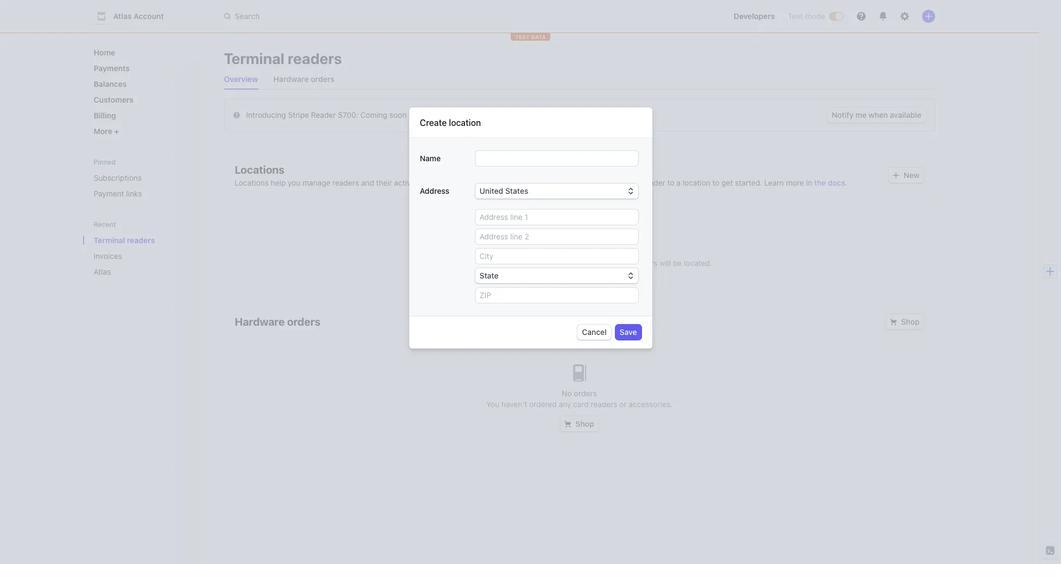 Task type: describe. For each thing, give the bounding box(es) containing it.
no for orders
[[562, 389, 572, 398]]

recent element
[[83, 231, 202, 281]]

terminal inside recent element
[[94, 236, 125, 245]]

accessories.
[[629, 400, 673, 409]]

s700:
[[338, 110, 359, 119]]

pinned
[[94, 158, 116, 166]]

soon
[[390, 110, 407, 119]]

united states button
[[476, 184, 638, 199]]

subscriptions
[[94, 173, 142, 183]]

recent
[[94, 221, 116, 229]]

create
[[482, 259, 504, 268]]

and
[[361, 178, 374, 187]]

payment links link
[[89, 185, 194, 203]]

overview
[[224, 74, 258, 84]]

0 vertical spatial location
[[449, 118, 481, 128]]

with
[[494, 178, 509, 187]]

0 vertical spatial hardware orders
[[273, 74, 335, 84]]

readers inside the "locations locations help you manage readers and their activity by associating them with a physical operating site. assign your reader to a location to get started. learn more in the docs ."
[[333, 178, 359, 187]]

invoices
[[94, 251, 122, 261]]

2 locations from the top
[[235, 178, 269, 187]]

customers link
[[89, 91, 194, 109]]

be
[[673, 259, 682, 268]]

learn
[[765, 178, 785, 187]]

1 horizontal spatial terminal
[[224, 49, 285, 67]]

atlas for atlas
[[94, 267, 111, 276]]

orders inside the no orders you haven't ordered any card readers or accessories.
[[574, 389, 598, 398]]

locations locations help you manage readers and their activity by associating them with a physical operating site. assign your reader to a location to get started. learn more in the docs .
[[235, 163, 848, 187]]

more
[[787, 178, 805, 187]]

Address line 1 text field
[[476, 210, 638, 225]]

united states
[[480, 186, 529, 196]]

their
[[376, 178, 392, 187]]

your inside the "locations locations help you manage readers and their activity by associating them with a physical operating site. assign your reader to a location to get started. learn more in the docs ."
[[626, 178, 641, 187]]

more
[[94, 127, 114, 136]]

0 vertical spatial orders
[[311, 74, 335, 84]]

balances link
[[89, 75, 194, 93]]

payments link
[[89, 59, 194, 77]]

hardware inside hardware orders link
[[273, 74, 309, 84]]

started.
[[736, 178, 763, 187]]

no orders you haven't ordered any card readers or accessories.
[[487, 389, 673, 409]]

activity
[[394, 178, 420, 187]]

svg image inside new button
[[894, 172, 900, 179]]

help
[[271, 178, 286, 187]]

the docs link
[[815, 178, 846, 187]]

stripe
[[288, 110, 309, 119]]

customers
[[94, 95, 134, 104]]

any
[[559, 400, 572, 409]]

Address line 2 text field
[[476, 229, 638, 245]]

where
[[591, 259, 612, 268]]

site.
[[583, 178, 598, 187]]

developers link
[[730, 8, 780, 25]]

billing link
[[89, 106, 194, 124]]

get
[[722, 178, 734, 187]]

location inside the "locations locations help you manage readers and their activity by associating them with a physical operating site. assign your reader to a location to get started. learn more in the docs ."
[[683, 178, 711, 187]]

payment
[[94, 189, 124, 198]]

0 vertical spatial shop link
[[887, 314, 925, 330]]

assign
[[600, 178, 624, 187]]

introducing
[[246, 110, 286, 119]]

invoices link
[[89, 247, 178, 265]]

2 vertical spatial svg image
[[565, 421, 572, 428]]

physical
[[517, 178, 546, 187]]

test mode
[[788, 11, 826, 21]]

cancel button
[[578, 325, 611, 340]]

available
[[891, 110, 922, 119]]

location
[[512, 259, 542, 268]]

docs
[[828, 178, 846, 187]]

1 locations from the top
[[235, 163, 285, 176]]

.
[[846, 178, 848, 187]]

0 vertical spatial terminal readers
[[224, 49, 342, 67]]

pinned element
[[89, 169, 194, 203]]

atlas account button
[[94, 9, 175, 24]]

them
[[474, 178, 492, 187]]

created
[[589, 248, 617, 257]]

test
[[788, 11, 804, 21]]

1 vertical spatial svg image
[[891, 319, 898, 325]]

you inside no locations created you must create a location representing where your readers will be located.
[[447, 259, 460, 268]]

located.
[[684, 259, 713, 268]]

you inside the no orders you haven't ordered any card readers or accessories.
[[487, 400, 500, 409]]

address
[[420, 186, 450, 196]]

haven't
[[502, 400, 528, 409]]

notify
[[832, 110, 854, 119]]

more button
[[89, 122, 194, 140]]

recent navigation links element
[[83, 220, 202, 281]]

2 horizontal spatial to
[[713, 178, 720, 187]]

0 horizontal spatial shop link
[[561, 417, 599, 432]]

shop for svg icon to the middle
[[902, 317, 920, 326]]

payments
[[94, 64, 130, 73]]

united
[[480, 186, 504, 196]]

readers inside the no orders you haven't ordered any card readers or accessories.
[[591, 400, 618, 409]]

Name text field
[[476, 151, 638, 166]]

payment links
[[94, 189, 142, 198]]

balances
[[94, 79, 127, 89]]

tab list containing overview
[[220, 70, 936, 90]]

subscriptions link
[[89, 169, 194, 187]]

your inside no locations created you must create a location representing where your readers will be located.
[[614, 259, 629, 268]]

home link
[[89, 43, 194, 61]]

operating
[[548, 178, 581, 187]]

ZIP text field
[[476, 288, 638, 303]]



Task type: locate. For each thing, give the bounding box(es) containing it.
1 vertical spatial atlas
[[94, 267, 111, 276]]

1 vertical spatial locations
[[235, 178, 269, 187]]

0 vertical spatial locations
[[235, 163, 285, 176]]

atlas inside recent element
[[94, 267, 111, 276]]

will
[[660, 259, 671, 268]]

no locations created you must create a location representing where your readers will be located.
[[447, 248, 713, 268]]

tab list
[[220, 70, 936, 90]]

locations
[[235, 163, 285, 176], [235, 178, 269, 187]]

shop
[[902, 317, 920, 326], [576, 419, 595, 429]]

by
[[422, 178, 430, 187]]

to left get
[[713, 178, 720, 187]]

no down address line 2 text field
[[543, 248, 553, 257]]

test
[[516, 34, 530, 40]]

links
[[126, 189, 142, 198]]

manage
[[303, 178, 331, 187]]

test data
[[516, 34, 546, 40]]

1 horizontal spatial to
[[668, 178, 675, 187]]

1 horizontal spatial you
[[487, 400, 500, 409]]

developers
[[734, 11, 775, 21]]

0 vertical spatial hardware
[[273, 74, 309, 84]]

name
[[420, 154, 441, 163]]

no
[[543, 248, 553, 257], [562, 389, 572, 398]]

0 horizontal spatial terminal readers
[[94, 236, 155, 245]]

atlas link
[[89, 263, 178, 281]]

core navigation links element
[[89, 43, 194, 140]]

to left all
[[409, 110, 416, 119]]

svg image
[[894, 172, 900, 179], [891, 319, 898, 325], [565, 421, 572, 428]]

City text field
[[476, 249, 638, 264]]

1 horizontal spatial terminal readers
[[224, 49, 342, 67]]

readers inside no locations created you must create a location representing where your readers will be located.
[[632, 259, 658, 268]]

a right create
[[506, 259, 510, 268]]

1 vertical spatial terminal
[[428, 110, 458, 119]]

0 vertical spatial your
[[626, 178, 641, 187]]

locations up help
[[235, 163, 285, 176]]

cancel
[[582, 328, 607, 337]]

shop for the bottommost svg icon
[[576, 419, 595, 429]]

0 horizontal spatial shop
[[576, 419, 595, 429]]

terminal readers up hardware orders link
[[224, 49, 342, 67]]

1 vertical spatial you
[[487, 400, 500, 409]]

notify me when available link
[[828, 108, 926, 123]]

1 vertical spatial hardware
[[235, 316, 285, 328]]

states
[[506, 186, 529, 196]]

the
[[815, 178, 826, 187]]

0 vertical spatial no
[[543, 248, 553, 257]]

readers up hardware orders link
[[288, 49, 342, 67]]

0 horizontal spatial atlas
[[94, 267, 111, 276]]

locations left help
[[235, 178, 269, 187]]

1 horizontal spatial shop link
[[887, 314, 925, 330]]

0 vertical spatial terminal
[[224, 49, 285, 67]]

search
[[235, 11, 260, 21]]

introducing stripe reader s700: coming soon to all terminal geographies
[[246, 110, 503, 119]]

your left reader
[[626, 178, 641, 187]]

reader
[[643, 178, 666, 187]]

a
[[511, 178, 515, 187], [677, 178, 681, 187], [506, 259, 510, 268]]

1 vertical spatial your
[[614, 259, 629, 268]]

me
[[856, 110, 867, 119]]

terminal up 'overview'
[[224, 49, 285, 67]]

locations
[[555, 248, 587, 257]]

1 vertical spatial no
[[562, 389, 572, 398]]

no for locations
[[543, 248, 553, 257]]

2 horizontal spatial terminal
[[428, 110, 458, 119]]

in
[[807, 178, 813, 187]]

when
[[869, 110, 889, 119]]

0 vertical spatial you
[[447, 259, 460, 268]]

or
[[620, 400, 627, 409]]

Search search field
[[218, 6, 524, 26]]

home
[[94, 48, 115, 57]]

location left get
[[683, 178, 711, 187]]

1 horizontal spatial no
[[562, 389, 572, 398]]

a right reader
[[677, 178, 681, 187]]

atlas inside button
[[113, 11, 132, 21]]

card
[[574, 400, 589, 409]]

save button
[[616, 325, 642, 340]]

save
[[620, 328, 637, 337]]

hardware orders
[[273, 74, 335, 84], [235, 316, 321, 328]]

coming
[[361, 110, 388, 119]]

atlas account
[[113, 11, 164, 21]]

you left haven't
[[487, 400, 500, 409]]

terminal right all
[[428, 110, 458, 119]]

2 horizontal spatial a
[[677, 178, 681, 187]]

1 horizontal spatial location
[[683, 178, 711, 187]]

create location
[[420, 118, 481, 128]]

location
[[449, 118, 481, 128], [683, 178, 711, 187]]

1 vertical spatial orders
[[287, 316, 321, 328]]

notify me when available
[[832, 110, 922, 119]]

terminal
[[224, 49, 285, 67], [428, 110, 458, 119], [94, 236, 125, 245]]

readers inside recent element
[[127, 236, 155, 245]]

location right "create"
[[449, 118, 481, 128]]

terminal up invoices
[[94, 236, 125, 245]]

1 vertical spatial shop link
[[561, 417, 599, 432]]

atlas down invoices
[[94, 267, 111, 276]]

billing
[[94, 111, 116, 120]]

mode
[[806, 11, 826, 21]]

0 horizontal spatial terminal
[[94, 236, 125, 245]]

readers left or
[[591, 400, 618, 409]]

hardware
[[273, 74, 309, 84], [235, 316, 285, 328]]

a inside no locations created you must create a location representing where your readers will be located.
[[506, 259, 510, 268]]

hardware orders link
[[269, 72, 339, 87]]

2 vertical spatial terminal
[[94, 236, 125, 245]]

1 vertical spatial terminal readers
[[94, 236, 155, 245]]

associating
[[432, 178, 472, 187]]

0 vertical spatial svg image
[[894, 172, 900, 179]]

new button
[[889, 168, 925, 183]]

0 vertical spatial shop
[[902, 317, 920, 326]]

to right reader
[[668, 178, 675, 187]]

data
[[531, 34, 546, 40]]

no up any
[[562, 389, 572, 398]]

create
[[420, 118, 447, 128]]

must
[[462, 259, 480, 268]]

readers left "and"
[[333, 178, 359, 187]]

all
[[418, 110, 426, 119]]

orders
[[311, 74, 335, 84], [287, 316, 321, 328], [574, 389, 598, 398]]

shop link
[[887, 314, 925, 330], [561, 417, 599, 432]]

0 horizontal spatial location
[[449, 118, 481, 128]]

0 horizontal spatial a
[[506, 259, 510, 268]]

2 vertical spatial orders
[[574, 389, 598, 398]]

you left must on the top of page
[[447, 259, 460, 268]]

readers left will
[[632, 259, 658, 268]]

your right where
[[614, 259, 629, 268]]

1 horizontal spatial atlas
[[113, 11, 132, 21]]

terminal readers link
[[89, 231, 178, 249]]

1 horizontal spatial shop
[[902, 317, 920, 326]]

1 vertical spatial hardware orders
[[235, 316, 321, 328]]

1 vertical spatial location
[[683, 178, 711, 187]]

ordered
[[530, 400, 557, 409]]

1 horizontal spatial a
[[511, 178, 515, 187]]

0 vertical spatial atlas
[[113, 11, 132, 21]]

no inside no locations created you must create a location representing where your readers will be located.
[[543, 248, 553, 257]]

terminal readers up 'invoices' link
[[94, 236, 155, 245]]

a right the with
[[511, 178, 515, 187]]

to
[[409, 110, 416, 119], [668, 178, 675, 187], [713, 178, 720, 187]]

atlas
[[113, 11, 132, 21], [94, 267, 111, 276]]

0 horizontal spatial you
[[447, 259, 460, 268]]

atlas left account
[[113, 11, 132, 21]]

0 horizontal spatial to
[[409, 110, 416, 119]]

readers up 'invoices' link
[[127, 236, 155, 245]]

no inside the no orders you haven't ordered any card readers or accessories.
[[562, 389, 572, 398]]

terminal readers inside recent element
[[94, 236, 155, 245]]

representing
[[544, 259, 588, 268]]

you
[[447, 259, 460, 268], [487, 400, 500, 409]]

1 vertical spatial shop
[[576, 419, 595, 429]]

overview link
[[220, 72, 263, 87]]

account
[[134, 11, 164, 21]]

pinned navigation links element
[[89, 158, 194, 203]]

atlas for atlas account
[[113, 11, 132, 21]]

readers
[[288, 49, 342, 67], [333, 178, 359, 187], [127, 236, 155, 245], [632, 259, 658, 268], [591, 400, 618, 409]]

0 horizontal spatial no
[[543, 248, 553, 257]]



Task type: vqa. For each thing, say whether or not it's contained in the screenshot.
the bottom orders
yes



